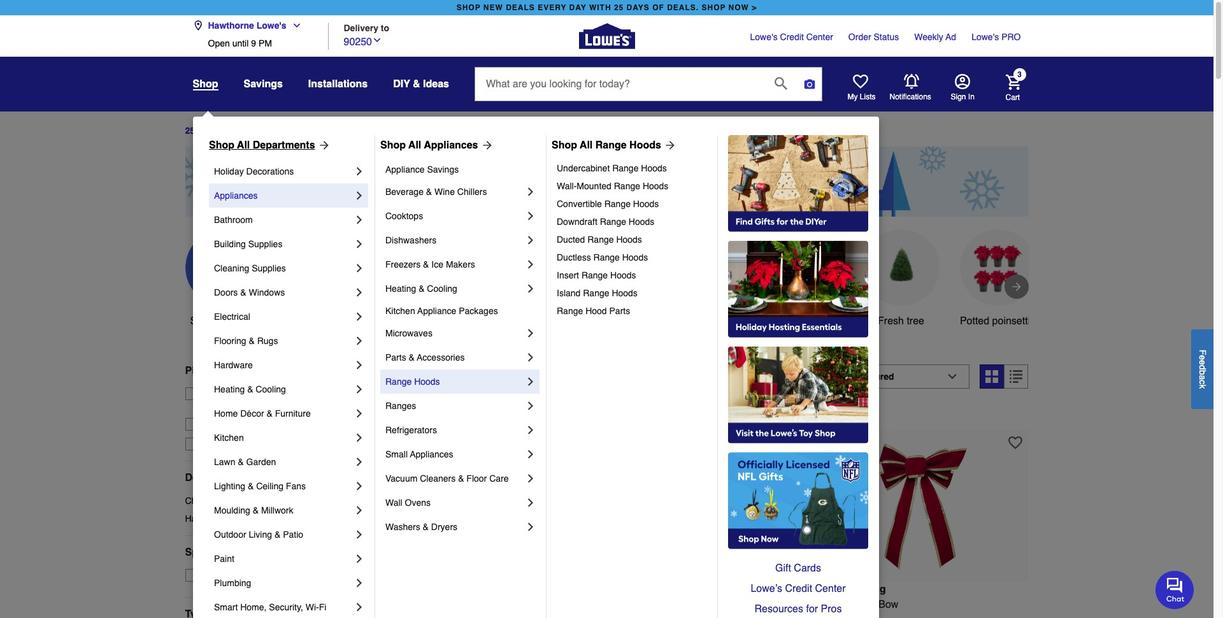 Task type: vqa. For each thing, say whether or not it's contained in the screenshot.
Flashlight Bulbs link
no



Task type: locate. For each thing, give the bounding box(es) containing it.
0 horizontal spatial cooling
[[256, 384, 286, 395]]

ovens
[[405, 498, 431, 508]]

1 string from the left
[[434, 614, 461, 618]]

shop all range hoods
[[552, 140, 662, 151]]

0 horizontal spatial lights
[[464, 614, 491, 618]]

vacuum cleaners & floor care
[[386, 474, 509, 484]]

0 horizontal spatial 100-
[[374, 599, 395, 610]]

arrow right image for shop all departments
[[315, 139, 331, 152]]

deals right of
[[232, 126, 256, 136]]

d
[[1198, 365, 1209, 370]]

heating down pickup & delivery
[[214, 384, 245, 395]]

appliances link
[[214, 184, 353, 208]]

pm
[[259, 38, 272, 48]]

holiday inside 'holiday living' button
[[579, 315, 613, 327]]

living inside the holiday living 100-count 20.62-ft white incandescent plug- in christmas string lights
[[414, 584, 444, 595]]

& inside flooring & rugs link
[[249, 336, 255, 346]]

living inside 'holiday living' button
[[616, 315, 643, 327]]

parts & accessories
[[386, 353, 465, 363]]

1 vertical spatial heating & cooling
[[214, 384, 286, 395]]

arrow right image for shop all appliances
[[478, 139, 494, 152]]

1 vertical spatial appliance
[[418, 306, 457, 316]]

0 horizontal spatial heating & cooling link
[[214, 377, 353, 402]]

shop up appliance savings
[[381, 140, 406, 151]]

chevron right image for electrical
[[353, 310, 366, 323]]

decorations for holiday decorations
[[246, 166, 294, 177]]

pickup up free
[[185, 365, 219, 377]]

kitchen for kitchen appliance packages
[[386, 306, 415, 316]]

arrow right image
[[315, 139, 331, 152], [478, 139, 494, 152], [662, 139, 677, 152]]

0 vertical spatial heating & cooling
[[386, 284, 458, 294]]

parts down island range hoods link
[[610, 306, 631, 316]]

0 horizontal spatial compare
[[397, 408, 434, 419]]

0 vertical spatial kitchen
[[386, 306, 415, 316]]

& inside freezers & ice makers link
[[423, 259, 429, 270]]

1 vertical spatial heating
[[214, 384, 245, 395]]

living
[[616, 315, 643, 327], [249, 530, 272, 540], [414, 584, 444, 595], [857, 584, 887, 595]]

0 horizontal spatial incandescent
[[491, 599, 552, 610]]

all up "undercabinet"
[[580, 140, 593, 151]]

1 horizontal spatial shop
[[381, 140, 406, 151]]

deals.
[[667, 3, 699, 12]]

& for right heating & cooling link
[[419, 284, 425, 294]]

w
[[845, 599, 855, 610]]

range down undercabinet range hoods link
[[614, 181, 641, 191]]

gift cards
[[776, 563, 822, 574]]

christmas inside the holiday living 100-count 20.62-ft white incandescent plug- in christmas string lights
[[386, 614, 432, 618]]

supplies up the cleaning supplies
[[248, 239, 283, 249]]

windows
[[249, 287, 285, 298]]

wall ovens
[[386, 498, 431, 508]]

parts up 198
[[386, 353, 406, 363]]

hoods for island range hoods
[[612, 288, 638, 298]]

25 right with
[[614, 3, 624, 12]]

1 compare from the left
[[397, 408, 434, 419]]

1 horizontal spatial incandescent
[[730, 599, 791, 610]]

1 vertical spatial plug-
[[596, 614, 619, 618]]

0 horizontal spatial parts
[[386, 353, 406, 363]]

shop for shop all departments
[[209, 140, 235, 151]]

living down hanukkah decorations link
[[249, 530, 272, 540]]

lowe's credit center link
[[751, 31, 834, 43]]

198 products in holiday decorations
[[374, 371, 631, 389]]

shop up "undercabinet"
[[552, 140, 578, 151]]

range up ductless range hoods
[[588, 235, 614, 245]]

1 incandescent from the left
[[491, 599, 552, 610]]

electrical link
[[214, 305, 353, 329]]

0 horizontal spatial kitchen
[[214, 433, 244, 443]]

hawthorne lowe's & nearby stores button
[[204, 400, 342, 413]]

installations
[[308, 78, 368, 90]]

savings up wine
[[427, 164, 459, 175]]

20.62- inside 100-count 20.62-ft multicolor incandescent plug-in christmas string lights
[[646, 599, 675, 610]]

lowe's home improvement lists image
[[853, 74, 869, 89]]

chevron right image for bathroom link
[[353, 214, 366, 226]]

chevron right image for cooktops link
[[525, 210, 537, 222]]

1 vertical spatial in
[[834, 599, 842, 610]]

count inside the holiday living 100-count 20.62-ft white incandescent plug- in christmas string lights
[[395, 599, 422, 610]]

christmas
[[185, 496, 225, 506], [386, 614, 432, 618], [631, 614, 677, 618]]

heating for right heating & cooling link
[[386, 284, 416, 294]]

gift cards link
[[729, 558, 869, 579]]

white inside the holiday living 100-count 20.62-ft white incandescent plug- in christmas string lights
[[462, 599, 488, 610]]

décor
[[240, 409, 264, 419]]

decorations up outdoor living & patio
[[228, 514, 275, 524]]

& left the rugs
[[249, 336, 255, 346]]

delivery up free store pickup today at:
[[232, 365, 271, 377]]

hoods down ducted range hoods link
[[623, 252, 648, 263]]

in down the parts & accessories link
[[467, 371, 479, 389]]

chevron right image for the kitchen link
[[353, 432, 366, 444]]

hawthorne for hawthorne lowe's & nearby stores
[[204, 401, 247, 412]]

hood
[[586, 306, 607, 316]]

cooling up hawthorne lowe's & nearby stores
[[256, 384, 286, 395]]

e up "b"
[[1198, 360, 1209, 365]]

credit up the resources for pros "link"
[[786, 583, 813, 595]]

chevron right image for refrigerators 'link'
[[525, 424, 537, 437]]

ft inside the holiday living 100-count 20.62-ft white incandescent plug- in christmas string lights
[[454, 599, 459, 610]]

holiday living button
[[573, 229, 649, 329]]

care
[[490, 474, 509, 484]]

credit inside lowe's credit center link
[[781, 32, 804, 42]]

weekly ad
[[915, 32, 957, 42]]

& inside moulding & millwork link
[[253, 505, 259, 516]]

count inside 100-count 20.62-ft multicolor incandescent plug-in christmas string lights
[[616, 599, 643, 610]]

delivery up lawn & garden at left bottom
[[224, 439, 256, 449]]

center for lowe's credit center
[[816, 583, 846, 595]]

decorations inside hanukkah decorations link
[[228, 514, 275, 524]]

f e e d b a c k
[[1198, 349, 1209, 389]]

living up red
[[857, 584, 887, 595]]

departments
[[253, 140, 315, 151], [185, 472, 248, 484]]

chevron right image for freezers & ice makers link
[[525, 258, 537, 271]]

dishwashers
[[386, 235, 437, 245]]

string inside the holiday living 100-count 20.62-ft white incandescent plug- in christmas string lights
[[434, 614, 461, 618]]

credit for lowe's
[[786, 583, 813, 595]]

25 left days
[[185, 126, 195, 136]]

garden
[[246, 457, 276, 467]]

1 vertical spatial deals
[[231, 315, 257, 327]]

1 vertical spatial appliances
[[214, 191, 258, 201]]

0 horizontal spatial savings
[[244, 78, 283, 90]]

1 vertical spatial savings
[[427, 164, 459, 175]]

holiday down the island range hoods
[[579, 315, 613, 327]]

0 vertical spatial credit
[[781, 32, 804, 42]]

lowe's up 'pm'
[[257, 20, 287, 31]]

hoods for ducted range hoods
[[617, 235, 642, 245]]

delivery up 90250
[[344, 23, 379, 33]]

1 100- from the left
[[374, 599, 395, 610]]

1 horizontal spatial shop
[[702, 3, 726, 12]]

arrow right image up undercabinet range hoods link
[[662, 139, 677, 152]]

chevron right image for hardware link on the left bottom
[[353, 359, 366, 372]]

ranges
[[386, 401, 416, 411]]

officially licensed n f l gifts. shop now. image
[[729, 453, 869, 549]]

&
[[413, 78, 420, 90], [426, 187, 432, 197], [423, 259, 429, 270], [419, 284, 425, 294], [240, 287, 246, 298], [249, 336, 255, 346], [409, 353, 415, 363], [221, 365, 229, 377], [247, 384, 253, 395], [280, 401, 286, 412], [267, 409, 273, 419], [238, 457, 244, 467], [458, 474, 464, 484], [248, 481, 254, 491], [253, 505, 259, 516], [423, 522, 429, 532], [275, 530, 281, 540]]

0 horizontal spatial christmas
[[185, 496, 225, 506]]

shop left new
[[457, 3, 481, 12]]

0 horizontal spatial heating & cooling
[[214, 384, 286, 395]]

center for lowe's credit center
[[807, 32, 834, 42]]

& left ceiling at bottom left
[[248, 481, 254, 491]]

1 vertical spatial supplies
[[252, 263, 286, 273]]

hoods for ductless range hoods
[[623, 252, 648, 263]]

arrow right image inside the shop all range hoods link
[[662, 139, 677, 152]]

& inside 'washers & dryers' "link"
[[423, 522, 429, 532]]

hawthorne inside the hawthorne lowe's & nearby stores button
[[204, 401, 247, 412]]

credit for lowe's
[[781, 32, 804, 42]]

chevron right image for washers & dryers
[[525, 521, 537, 534]]

0 horizontal spatial in
[[374, 614, 383, 618]]

home
[[214, 409, 238, 419]]

1 ft from the left
[[454, 599, 459, 610]]

0 vertical spatial center
[[807, 32, 834, 42]]

hoods up "range hood parts" link
[[612, 288, 638, 298]]

1 e from the top
[[1198, 355, 1209, 360]]

1 horizontal spatial white
[[792, 315, 818, 327]]

hoods up ductless range hoods link
[[617, 235, 642, 245]]

0 vertical spatial savings
[[244, 78, 283, 90]]

holiday inside holiday living 8.5-in w red bow
[[817, 584, 854, 595]]

1001813120 element
[[374, 407, 434, 420]]

all down 25 days of deals
[[237, 140, 250, 151]]

supplies up windows
[[252, 263, 286, 273]]

lawn & garden link
[[214, 450, 353, 474]]

1 horizontal spatial 100-
[[596, 599, 616, 610]]

products
[[404, 371, 463, 389]]

microwaves link
[[386, 321, 525, 345]]

of
[[653, 3, 665, 12]]

cooling for the bottom heating & cooling link
[[256, 384, 286, 395]]

range up the island range hoods
[[582, 270, 608, 280]]

0 horizontal spatial string
[[434, 614, 461, 618]]

2 string from the left
[[679, 614, 706, 618]]

cooling up kitchen appliance packages
[[427, 284, 458, 294]]

center
[[807, 32, 834, 42], [816, 583, 846, 595]]

1 horizontal spatial kitchen
[[386, 306, 415, 316]]

departments element
[[185, 472, 354, 484]]

holiday inside 'holiday decorations' "link"
[[214, 166, 244, 177]]

kitchen up microwaves
[[386, 306, 415, 316]]

savings button down 'pm'
[[244, 73, 283, 96]]

2 arrow right image from the left
[[478, 139, 494, 152]]

& for freezers & ice makers link
[[423, 259, 429, 270]]

compare inside the 5013254527 element
[[840, 408, 876, 419]]

2 20.62- from the left
[[646, 599, 675, 610]]

deals
[[232, 126, 256, 136], [231, 315, 257, 327]]

savings up 198 products in holiday decorations
[[496, 315, 532, 327]]

chevron right image for 'holiday decorations' "link"
[[353, 165, 366, 178]]

& for diy & ideas button
[[413, 78, 420, 90]]

& down freezers & ice makers
[[419, 284, 425, 294]]

ft inside 100-count 20.62-ft multicolor incandescent plug-in christmas string lights
[[675, 599, 681, 610]]

1 vertical spatial pickup
[[249, 389, 276, 399]]

& left floor
[[458, 474, 464, 484]]

lowe's left pro
[[972, 32, 1000, 42]]

open until 9 pm
[[208, 38, 272, 48]]

shop for shop all appliances
[[381, 140, 406, 151]]

compare for 1001813120 element
[[397, 408, 434, 419]]

appliances up appliance savings link
[[424, 140, 478, 151]]

chevron right image
[[353, 165, 366, 178], [353, 189, 366, 202], [525, 210, 537, 222], [353, 214, 366, 226], [353, 238, 366, 251], [525, 258, 537, 271], [525, 282, 537, 295], [525, 327, 537, 340], [525, 351, 537, 364], [353, 359, 366, 372], [525, 375, 537, 388], [353, 383, 366, 396], [525, 424, 537, 437], [353, 432, 366, 444], [353, 456, 366, 469], [525, 472, 537, 485], [353, 480, 366, 493], [353, 601, 366, 614]]

decorations down "shop all departments" link
[[246, 166, 294, 177]]

savings down 'pm'
[[244, 78, 283, 90]]

in inside button
[[969, 92, 975, 101]]

& left "dryers"
[[423, 522, 429, 532]]

center left order
[[807, 32, 834, 42]]

0 vertical spatial savings button
[[244, 73, 283, 96]]

flooring & rugs
[[214, 336, 278, 346]]

hawthorne inside hawthorne lowe's button
[[208, 20, 254, 31]]

2 count from the left
[[616, 599, 643, 610]]

& inside vacuum cleaners & floor care link
[[458, 474, 464, 484]]

1 vertical spatial credit
[[786, 583, 813, 595]]

hoods up wall-mounted range hoods link
[[641, 163, 667, 173]]

5013254527 element
[[817, 407, 876, 420]]

compare
[[397, 408, 434, 419], [840, 408, 876, 419]]

& inside diy & ideas button
[[413, 78, 420, 90]]

decorations inside 'holiday decorations' "link"
[[246, 166, 294, 177]]

1 shop from the left
[[209, 140, 235, 151]]

1 vertical spatial cooling
[[256, 384, 286, 395]]

2 horizontal spatial savings
[[496, 315, 532, 327]]

my
[[848, 92, 858, 101]]

1 horizontal spatial 20.62-
[[646, 599, 675, 610]]

1 arrow right image from the left
[[315, 139, 331, 152]]

count
[[395, 599, 422, 610], [616, 599, 643, 610]]

chevron right image for moulding & millwork
[[353, 504, 366, 517]]

1 horizontal spatial arrow right image
[[478, 139, 494, 152]]

chevron down image
[[372, 35, 382, 45]]

living down washers & dryers
[[414, 584, 444, 595]]

& inside the parts & accessories link
[[409, 353, 415, 363]]

3
[[1018, 70, 1022, 79]]

1 vertical spatial parts
[[386, 353, 406, 363]]

shop inside 'shop all deals' button
[[190, 315, 214, 327]]

2 ft from the left
[[675, 599, 681, 610]]

with
[[590, 3, 612, 12]]

1 vertical spatial departments
[[185, 472, 248, 484]]

appliance up microwaves link
[[418, 306, 457, 316]]

>
[[752, 3, 757, 12]]

chevron right image for paint
[[353, 553, 366, 565]]

kitchen down home
[[214, 433, 244, 443]]

& for lawn & garden link
[[238, 457, 244, 467]]

1 horizontal spatial parts
[[610, 306, 631, 316]]

9
[[251, 38, 256, 48]]

special offers button
[[185, 536, 354, 569]]

chevron right image for ranges
[[525, 400, 537, 412]]

& right lawn
[[238, 457, 244, 467]]

0 vertical spatial cooling
[[427, 284, 458, 294]]

lowe's down >
[[751, 32, 778, 42]]

compare inside 1001813120 element
[[397, 408, 434, 419]]

undercabinet
[[557, 163, 610, 173]]

& right décor
[[267, 409, 273, 419]]

0 horizontal spatial shop
[[457, 3, 481, 12]]

& up range hoods
[[409, 353, 415, 363]]

1 20.62- from the left
[[425, 599, 454, 610]]

living for holiday living 100-count 20.62-ft white incandescent plug- in christmas string lights
[[414, 584, 444, 595]]

1 count from the left
[[395, 599, 422, 610]]

1 horizontal spatial lights
[[709, 614, 736, 618]]

2 lights from the left
[[709, 614, 736, 618]]

appliance savings link
[[386, 159, 537, 180]]

1 vertical spatial hawthorne
[[204, 401, 247, 412]]

cleaning
[[214, 263, 249, 273]]

& inside lighting & ceiling fans link
[[248, 481, 254, 491]]

all up appliance savings
[[409, 140, 422, 151]]

lights
[[464, 614, 491, 618], [709, 614, 736, 618]]

& inside the outdoor living & patio link
[[275, 530, 281, 540]]

lowe's
[[257, 20, 287, 31], [751, 32, 778, 42], [972, 32, 1000, 42], [250, 401, 277, 412]]

all up flooring
[[217, 315, 228, 327]]

& down today
[[280, 401, 286, 412]]

0 horizontal spatial count
[[395, 599, 422, 610]]

arrow right image inside "shop all departments" link
[[315, 139, 331, 152]]

0 horizontal spatial shop
[[209, 140, 235, 151]]

chevron right image for vacuum cleaners & floor care link
[[525, 472, 537, 485]]

compare for the 5013254527 element at the bottom right of page
[[840, 408, 876, 419]]

2 horizontal spatial arrow right image
[[662, 139, 677, 152]]

holiday down the parts & accessories link
[[483, 371, 538, 389]]

0 vertical spatial plug-
[[555, 599, 578, 610]]

living inside holiday living 8.5-in w red bow
[[857, 584, 887, 595]]

0 horizontal spatial savings button
[[244, 73, 283, 96]]

None search field
[[475, 67, 823, 113]]

1 horizontal spatial heating & cooling
[[386, 284, 458, 294]]

1 vertical spatial savings button
[[476, 229, 552, 329]]

holiday up 8.5-
[[817, 584, 854, 595]]

decorations down lighting & ceiling fans
[[228, 496, 275, 506]]

appliance up beverage
[[386, 164, 425, 175]]

savings button left insert
[[476, 229, 552, 329]]

range hoods
[[386, 377, 440, 387]]

2 vertical spatial appliances
[[410, 449, 454, 460]]

1 horizontal spatial ft
[[675, 599, 681, 610]]

3 arrow right image from the left
[[662, 139, 677, 152]]

tree
[[907, 315, 925, 327]]

1 horizontal spatial christmas
[[386, 614, 432, 618]]

0 horizontal spatial heating
[[214, 384, 245, 395]]

range hood parts link
[[557, 302, 709, 320]]

1 vertical spatial white
[[462, 599, 488, 610]]

2 compare from the left
[[840, 408, 876, 419]]

& left the 'millwork'
[[253, 505, 259, 516]]

& for flooring & rugs link at the left bottom
[[249, 336, 255, 346]]

arrow right image inside shop all appliances link
[[478, 139, 494, 152]]

incandescent inside 100-count 20.62-ft multicolor incandescent plug-in christmas string lights
[[730, 599, 791, 610]]

3 shop from the left
[[552, 140, 578, 151]]

washers & dryers
[[386, 522, 458, 532]]

convertible
[[557, 199, 602, 209]]

hawthorne lowe's button
[[193, 13, 307, 38]]

& inside beverage & wine chillers link
[[426, 187, 432, 197]]

1 vertical spatial 25
[[185, 126, 195, 136]]

0 vertical spatial white
[[792, 315, 818, 327]]

arrow right image up 'holiday decorations' "link"
[[315, 139, 331, 152]]

shop
[[457, 3, 481, 12], [702, 3, 726, 12]]

wall
[[386, 498, 403, 508]]

0 horizontal spatial arrow right image
[[315, 139, 331, 152]]

heating & cooling for right heating & cooling link
[[386, 284, 458, 294]]

0 horizontal spatial plug-
[[555, 599, 578, 610]]

shop left electrical
[[190, 315, 214, 327]]

chevron right image for microwaves link
[[525, 327, 537, 340]]

savings button
[[244, 73, 283, 96], [476, 229, 552, 329]]

0 horizontal spatial 25
[[185, 126, 195, 136]]

25
[[614, 3, 624, 12], [185, 126, 195, 136]]

in left "w"
[[834, 599, 842, 610]]

deals
[[506, 3, 535, 12]]

for
[[807, 604, 819, 615]]

arrow right image for shop all range hoods
[[662, 139, 677, 152]]

2 100- from the left
[[596, 599, 616, 610]]

smart home, security, wi-fi link
[[214, 595, 353, 618]]

1 vertical spatial kitchen
[[214, 433, 244, 443]]

1 horizontal spatial pickup
[[249, 389, 276, 399]]

credit up the search "icon" at right top
[[781, 32, 804, 42]]

packages
[[459, 306, 498, 316]]

& for moulding & millwork link
[[253, 505, 259, 516]]

fans
[[286, 481, 306, 491]]

2 horizontal spatial christmas
[[631, 614, 677, 618]]

0 vertical spatial shop
[[193, 78, 218, 90]]

shop new deals every day with 25 days of deals. shop now > link
[[454, 0, 760, 15]]

deals up flooring & rugs
[[231, 315, 257, 327]]

holiday inside the holiday living 100-count 20.62-ft white incandescent plug- in christmas string lights
[[374, 584, 411, 595]]

& inside lawn & garden link
[[238, 457, 244, 467]]

& inside doors & windows link
[[240, 287, 246, 298]]

chevron right image
[[525, 185, 537, 198], [525, 234, 537, 247], [353, 262, 366, 275], [353, 286, 366, 299], [353, 310, 366, 323], [353, 335, 366, 347], [525, 400, 537, 412], [353, 407, 366, 420], [525, 448, 537, 461], [525, 497, 537, 509], [353, 504, 366, 517], [525, 521, 537, 534], [353, 528, 366, 541], [353, 553, 366, 565], [353, 577, 366, 590]]

hawthorne down store on the left
[[204, 401, 247, 412]]

home décor & furniture
[[214, 409, 311, 419]]

christmas inside 100-count 20.62-ft multicolor incandescent plug-in christmas string lights
[[631, 614, 677, 618]]

0 horizontal spatial ft
[[454, 599, 459, 610]]

plumbing
[[214, 578, 251, 588]]

1 horizontal spatial compare
[[840, 408, 876, 419]]

center up 8.5-
[[816, 583, 846, 595]]

chevron right image for "appliances" link
[[353, 189, 366, 202]]

0 vertical spatial in
[[467, 371, 479, 389]]

chevron right image for dishwashers
[[525, 234, 537, 247]]

appliances up bathroom
[[214, 191, 258, 201]]

1 horizontal spatial in
[[619, 614, 628, 618]]

all inside button
[[217, 315, 228, 327]]

1 horizontal spatial 25
[[614, 3, 624, 12]]

& left the ice
[[423, 259, 429, 270]]

sale
[[223, 570, 240, 581]]

parts & accessories link
[[386, 345, 525, 370]]

freezers & ice makers link
[[386, 252, 525, 277]]

heating & cooling up décor
[[214, 384, 286, 395]]

1 vertical spatial center
[[816, 583, 846, 595]]

& left patio
[[275, 530, 281, 540]]

living down island range hoods link
[[616, 315, 643, 327]]

decorations inside christmas decorations link
[[228, 496, 275, 506]]

range up wall-mounted range hoods link
[[613, 163, 639, 173]]

paint link
[[214, 547, 353, 571]]

range hoods link
[[386, 370, 525, 394]]

holiday down washers at bottom
[[374, 584, 411, 595]]

holiday down of
[[214, 166, 244, 177]]

departments up 'holiday decorations' "link"
[[253, 140, 315, 151]]

& left wine
[[426, 187, 432, 197]]

lights inside the holiday living 100-count 20.62-ft white incandescent plug- in christmas string lights
[[464, 614, 491, 618]]

shop down open at the left top of page
[[193, 78, 218, 90]]

hanging
[[689, 315, 727, 327]]

range up ranges at the bottom left of page
[[386, 377, 412, 387]]

incandescent inside the holiday living 100-count 20.62-ft white incandescent plug- in christmas string lights
[[491, 599, 552, 610]]

in inside 100-count 20.62-ft multicolor incandescent plug-in christmas string lights
[[619, 614, 628, 618]]

0 vertical spatial parts
[[610, 306, 631, 316]]

2 incandescent from the left
[[730, 599, 791, 610]]

0 horizontal spatial departments
[[185, 472, 248, 484]]

chevron right image for flooring & rugs
[[353, 335, 366, 347]]

hoods up island range hoods link
[[611, 270, 637, 280]]

lowe's credit center
[[751, 32, 834, 42]]

hawthorne up open until 9 pm
[[208, 20, 254, 31]]

2 vertical spatial savings
[[496, 315, 532, 327]]

0 horizontal spatial 20.62-
[[425, 599, 454, 610]]

0 vertical spatial pickup
[[185, 365, 219, 377]]

center inside lowe's credit center link
[[807, 32, 834, 42]]

b
[[1198, 370, 1209, 375]]

heating down freezers
[[386, 284, 416, 294]]

2 shop from the left
[[381, 140, 406, 151]]

hoods for undercabinet range hoods
[[641, 163, 667, 173]]

heating & cooling down freezers & ice makers
[[386, 284, 458, 294]]

1 horizontal spatial heating
[[386, 284, 416, 294]]

holiday for holiday decorations
[[214, 166, 244, 177]]

8.5-
[[817, 599, 834, 610]]

living inside the outdoor living & patio link
[[249, 530, 272, 540]]

1 lights from the left
[[464, 614, 491, 618]]

center inside lowe's credit center link
[[816, 583, 846, 595]]

0 vertical spatial hawthorne
[[208, 20, 254, 31]]

1 horizontal spatial plug-
[[596, 614, 619, 618]]

hoods down convertible range hoods link
[[629, 217, 655, 227]]

pickup up hawthorne lowe's & nearby stores
[[249, 389, 276, 399]]

string inside 100-count 20.62-ft multicolor incandescent plug-in christmas string lights
[[679, 614, 706, 618]]

notifications
[[890, 92, 932, 101]]

range
[[596, 140, 627, 151], [613, 163, 639, 173], [614, 181, 641, 191], [605, 199, 631, 209], [600, 217, 627, 227], [588, 235, 614, 245], [594, 252, 620, 263], [582, 270, 608, 280], [583, 288, 610, 298], [557, 306, 583, 316], [386, 377, 412, 387]]

parts
[[610, 306, 631, 316], [386, 353, 406, 363]]

credit inside lowe's credit center link
[[786, 583, 813, 595]]

hoods for insert range hoods
[[611, 270, 637, 280]]

0 horizontal spatial white
[[462, 599, 488, 610]]

198
[[374, 371, 400, 389]]

1 horizontal spatial string
[[679, 614, 706, 618]]

doors & windows
[[214, 287, 285, 298]]

0 vertical spatial supplies
[[248, 239, 283, 249]]

1 horizontal spatial in
[[834, 599, 842, 610]]

shop left now
[[702, 3, 726, 12]]

1 horizontal spatial cooling
[[427, 284, 458, 294]]

0 vertical spatial departments
[[253, 140, 315, 151]]



Task type: describe. For each thing, give the bounding box(es) containing it.
chat invite button image
[[1156, 571, 1195, 609]]

washers
[[386, 522, 421, 532]]

heart outline image
[[1009, 436, 1023, 450]]

free store pickup today at:
[[204, 389, 314, 399]]

20.62- inside the holiday living 100-count 20.62-ft white incandescent plug- in christmas string lights
[[425, 599, 454, 610]]

savings inside button
[[496, 315, 532, 327]]

makers
[[446, 259, 475, 270]]

& for 'washers & dryers' "link"
[[423, 522, 429, 532]]

my lists link
[[848, 74, 876, 102]]

building supplies link
[[214, 232, 353, 256]]

100- inside the holiday living 100-count 20.62-ft white incandescent plug- in christmas string lights
[[374, 599, 395, 610]]

find gifts for the diyer. image
[[729, 135, 869, 232]]

0 vertical spatial appliances
[[424, 140, 478, 151]]

pickup & delivery
[[185, 365, 271, 377]]

lowe's home improvement logo image
[[579, 8, 635, 64]]

chevron right image for small appliances
[[525, 448, 537, 461]]

& for doors & windows link
[[240, 287, 246, 298]]

list view image
[[1011, 370, 1023, 383]]

0 vertical spatial appliance
[[386, 164, 425, 175]]

chevron right image for lighting & ceiling fans link
[[353, 480, 366, 493]]

day
[[570, 3, 587, 12]]

white inside button
[[792, 315, 818, 327]]

chevron right image for right heating & cooling link
[[525, 282, 537, 295]]

lights inside 100-count 20.62-ft multicolor incandescent plug-in christmas string lights
[[709, 614, 736, 618]]

supplies for building supplies
[[248, 239, 283, 249]]

shop for shop all range hoods
[[552, 140, 578, 151]]

hoods up undercabinet range hoods link
[[630, 140, 662, 151]]

refrigerators link
[[386, 418, 525, 442]]

25 days of deals. shop new deals every day. while supplies last. image
[[185, 147, 1029, 217]]

white button
[[767, 229, 843, 329]]

search image
[[775, 77, 788, 90]]

sign in button
[[951, 74, 975, 102]]

1 vertical spatial delivery
[[232, 365, 271, 377]]

1 vertical spatial heating & cooling link
[[214, 377, 353, 402]]

doors & windows link
[[214, 280, 353, 305]]

dishwashers link
[[386, 228, 525, 252]]

0 horizontal spatial pickup
[[185, 365, 219, 377]]

1 shop from the left
[[457, 3, 481, 12]]

chevron right image for plumbing
[[353, 577, 366, 590]]

& up store on the left
[[221, 365, 229, 377]]

kitchen appliance packages
[[386, 306, 498, 316]]

& inside home décor & furniture link
[[267, 409, 273, 419]]

hoods for downdraft range hoods
[[629, 217, 655, 227]]

lowe's pro link
[[972, 31, 1022, 43]]

hawthorne lowe's
[[208, 20, 287, 31]]

smart home, security, wi-fi
[[214, 602, 327, 613]]

order status link
[[849, 31, 900, 43]]

chevron right image for wall ovens
[[525, 497, 537, 509]]

plug- inside the holiday living 100-count 20.62-ft white incandescent plug- in christmas string lights
[[555, 599, 578, 610]]

hawthorne for hawthorne lowe's
[[208, 20, 254, 31]]

gift
[[776, 563, 792, 574]]

in inside holiday living 8.5-in w red bow
[[834, 599, 842, 610]]

1 horizontal spatial departments
[[253, 140, 315, 151]]

resources for pros
[[755, 604, 842, 615]]

multicolor
[[683, 599, 727, 610]]

range down wall-mounted range hoods
[[605, 199, 631, 209]]

cooling for right heating & cooling link
[[427, 284, 458, 294]]

chevron right image for building supplies link
[[353, 238, 366, 251]]

lists
[[860, 92, 876, 101]]

100- inside 100-count 20.62-ft multicolor incandescent plug-in christmas string lights
[[596, 599, 616, 610]]

ranges link
[[386, 394, 525, 418]]

hanukkah
[[185, 514, 225, 524]]

smart
[[214, 602, 238, 613]]

ducted range hoods
[[557, 235, 642, 245]]

ductless range hoods
[[557, 252, 648, 263]]

status
[[874, 32, 900, 42]]

insert range hoods
[[557, 270, 637, 280]]

holiday hosting essentials. image
[[729, 241, 869, 338]]

1 horizontal spatial savings
[[427, 164, 459, 175]]

lowe's home improvement notification center image
[[904, 74, 920, 89]]

hoods for convertible range hoods
[[634, 199, 659, 209]]

living for holiday living 8.5-in w red bow
[[857, 584, 887, 595]]

chevron right image for the bottom heating & cooling link
[[353, 383, 366, 396]]

chevron right image for the range hoods link
[[525, 375, 537, 388]]

& for the bottom heating & cooling link
[[247, 384, 253, 395]]

hanging decoration button
[[670, 229, 746, 344]]

ice
[[432, 259, 444, 270]]

Search Query text field
[[476, 68, 765, 101]]

chevron right image for cleaning supplies
[[353, 262, 366, 275]]

kitchen for kitchen
[[214, 433, 244, 443]]

fresh tree
[[878, 315, 925, 327]]

microwaves
[[386, 328, 433, 338]]

fast
[[204, 439, 222, 449]]

range down convertible range hoods
[[600, 217, 627, 227]]

beverage & wine chillers link
[[386, 180, 525, 204]]

hawthorne lowe's & nearby stores
[[204, 401, 342, 412]]

poinsettia
[[993, 315, 1037, 327]]

heating for the bottom heating & cooling link
[[214, 384, 245, 395]]

holiday for holiday living 100-count 20.62-ft white incandescent plug- in christmas string lights
[[374, 584, 411, 595]]

2 e from the top
[[1198, 360, 1209, 365]]

f e e d b a c k button
[[1192, 329, 1214, 409]]

heart outline image
[[788, 436, 802, 450]]

& inside the hawthorne lowe's & nearby stores button
[[280, 401, 286, 412]]

hoods down parts & accessories
[[414, 377, 440, 387]]

to
[[381, 23, 390, 33]]

chevron right image for doors & windows
[[353, 286, 366, 299]]

decoration
[[684, 331, 732, 342]]

decorations down holiday living
[[543, 371, 631, 389]]

camera image
[[804, 78, 817, 91]]

paint
[[214, 554, 235, 564]]

cards
[[794, 563, 822, 574]]

in inside the holiday living 100-count 20.62-ft white incandescent plug- in christmas string lights
[[374, 614, 383, 618]]

ideas
[[423, 78, 449, 90]]

all for range
[[580, 140, 593, 151]]

2 shop from the left
[[702, 3, 726, 12]]

ad
[[946, 32, 957, 42]]

ducted
[[557, 235, 585, 245]]

1 horizontal spatial savings button
[[476, 229, 552, 329]]

100-count 20.62-ft multicolor incandescent plug-in christmas string lights
[[596, 599, 791, 618]]

chevron right image for beverage & wine chillers
[[525, 185, 537, 198]]

supplies for cleaning supplies
[[252, 263, 286, 273]]

lowe's down free store pickup today at:
[[250, 401, 277, 412]]

& for lighting & ceiling fans link
[[248, 481, 254, 491]]

bathroom link
[[214, 208, 353, 232]]

chevron right image for home décor & furniture
[[353, 407, 366, 420]]

holiday for holiday living
[[579, 315, 613, 327]]

visit the lowe's toy shop. image
[[729, 347, 869, 444]]

home,
[[240, 602, 267, 613]]

shop for shop
[[193, 78, 218, 90]]

heating & cooling for the bottom heating & cooling link
[[214, 384, 286, 395]]

90250
[[344, 36, 372, 47]]

chillers
[[458, 187, 487, 197]]

arrow right image
[[1011, 280, 1023, 293]]

cart
[[1006, 93, 1021, 102]]

2 vertical spatial delivery
[[224, 439, 256, 449]]

lowe's credit center link
[[729, 579, 869, 599]]

chevron down image
[[287, 20, 302, 31]]

& for beverage & wine chillers link in the left of the page
[[426, 187, 432, 197]]

flooring & rugs link
[[214, 329, 353, 353]]

chevron right image for smart home, security, wi-fi link
[[353, 601, 366, 614]]

ductless range hoods link
[[557, 249, 709, 266]]

shop new deals every day with 25 days of deals. shop now >
[[457, 3, 757, 12]]

days
[[198, 126, 219, 136]]

diy & ideas
[[393, 78, 449, 90]]

shop for shop all deals
[[190, 315, 214, 327]]

living for holiday living
[[616, 315, 643, 327]]

fresh tree button
[[863, 229, 940, 329]]

grid view image
[[986, 370, 999, 383]]

range up undercabinet range hoods at the top
[[596, 140, 627, 151]]

island range hoods
[[557, 288, 638, 298]]

deals inside button
[[231, 315, 257, 327]]

lowe's home improvement account image
[[955, 74, 971, 89]]

0 vertical spatial delivery
[[344, 23, 379, 33]]

cleaners
[[420, 474, 456, 484]]

weekly ad link
[[915, 31, 957, 43]]

all for appliances
[[409, 140, 422, 151]]

decorations for hanukkah decorations
[[228, 514, 275, 524]]

sign in
[[951, 92, 975, 101]]

location image
[[193, 20, 203, 31]]

lowe's home improvement cart image
[[1006, 74, 1022, 90]]

& for the parts & accessories link
[[409, 353, 415, 363]]

range down "island"
[[557, 306, 583, 316]]

0 horizontal spatial in
[[467, 371, 479, 389]]

c
[[1198, 380, 1209, 384]]

small
[[386, 449, 408, 460]]

days
[[627, 3, 650, 12]]

led button
[[379, 229, 455, 329]]

until
[[232, 38, 249, 48]]

hoods up convertible range hoods link
[[643, 181, 669, 191]]

electrical
[[214, 312, 250, 322]]

decorations for christmas decorations
[[228, 496, 275, 506]]

pros
[[821, 604, 842, 615]]

island range hoods link
[[557, 284, 709, 302]]

fi
[[319, 602, 327, 613]]

open
[[208, 38, 230, 48]]

nearby
[[288, 401, 316, 412]]

range down ducted range hoods
[[594, 252, 620, 263]]

convertible range hoods link
[[557, 195, 709, 213]]

range up hood
[[583, 288, 610, 298]]

all for departments
[[237, 140, 250, 151]]

lowe's
[[751, 583, 783, 595]]

chevron right image for lawn & garden link
[[353, 456, 366, 469]]

chevron right image for the parts & accessories link
[[525, 351, 537, 364]]

1 horizontal spatial heating & cooling link
[[386, 277, 525, 301]]

home décor & furniture link
[[214, 402, 353, 426]]

0 vertical spatial deals
[[232, 126, 256, 136]]

plug- inside 100-count 20.62-ft multicolor incandescent plug-in christmas string lights
[[596, 614, 619, 618]]

resources for pros link
[[729, 599, 869, 618]]

all for deals
[[217, 315, 228, 327]]

chevron right image for outdoor living & patio
[[353, 528, 366, 541]]

holiday for holiday living 8.5-in w red bow
[[817, 584, 854, 595]]

potted
[[961, 315, 990, 327]]

holiday decorations
[[214, 166, 294, 177]]

living for outdoor living & patio
[[249, 530, 272, 540]]

diy
[[393, 78, 410, 90]]

25 inside 'link'
[[614, 3, 624, 12]]

lighting & ceiling fans
[[214, 481, 306, 491]]



